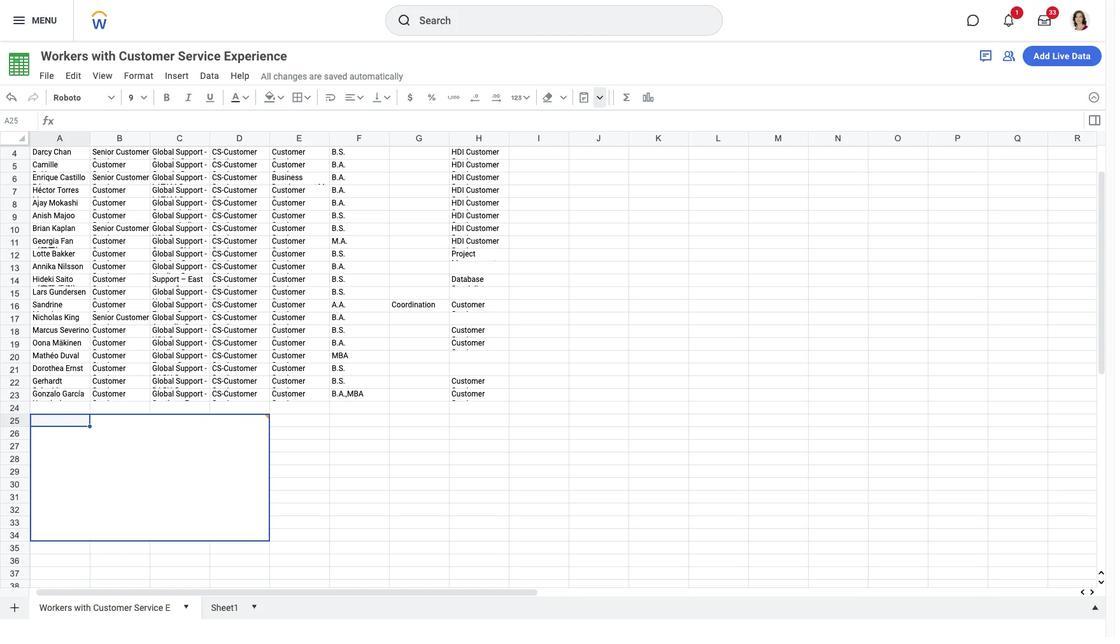 Task type: vqa. For each thing, say whether or not it's contained in the screenshot.
"align left" IMAGE
yes



Task type: locate. For each thing, give the bounding box(es) containing it.
chevron down small image down help
[[239, 91, 252, 104]]

service up insert
[[178, 48, 221, 64]]

menus menu bar
[[33, 67, 256, 87]]

caret down small image for workers with customer service e
[[179, 601, 192, 613]]

view
[[93, 71, 113, 81]]

chevron down small image right "9"
[[137, 91, 150, 104]]

paste image
[[578, 91, 590, 104]]

all changes are saved automatically
[[261, 71, 403, 81]]

1 chevron down small image from the left
[[105, 91, 118, 104]]

chevron up circle image
[[1088, 91, 1101, 104]]

live
[[1053, 51, 1070, 61]]

chevron down small image right paste image
[[593, 91, 606, 104]]

chevron down small image right eraser image
[[557, 91, 570, 104]]

workers up edit
[[41, 48, 88, 64]]

roboto button
[[49, 87, 118, 108]]

chevron down small image inside the "9" popup button
[[137, 91, 150, 104]]

profile logan mcneil image
[[1070, 10, 1091, 33]]

33
[[1049, 9, 1057, 16]]

1 chevron down small image from the left
[[137, 91, 150, 104]]

with inside 'workers with customer service e' button
[[74, 603, 91, 613]]

format
[[124, 71, 154, 81]]

border all image
[[291, 91, 304, 104]]

caret down small image
[[179, 601, 192, 613], [248, 601, 260, 613]]

data up underline image
[[200, 71, 219, 81]]

1 horizontal spatial data
[[1072, 51, 1091, 61]]

e
[[165, 603, 170, 613]]

workers for workers with customer service e
[[39, 603, 72, 613]]

caret down small image right sheet1 button
[[248, 601, 260, 613]]

chevron down small image left the border all image
[[274, 91, 287, 104]]

1 horizontal spatial caret down small image
[[248, 601, 260, 613]]

0 vertical spatial service
[[178, 48, 221, 64]]

service for e
[[134, 603, 163, 613]]

1 button
[[995, 6, 1024, 34]]

1 vertical spatial service
[[134, 603, 163, 613]]

0 horizontal spatial data
[[200, 71, 219, 81]]

with inside workers with customer service experience button
[[91, 48, 116, 64]]

customer for e
[[93, 603, 132, 613]]

chevron down small image left align bottom image
[[354, 91, 367, 104]]

33 button
[[1031, 6, 1059, 34]]

0 horizontal spatial service
[[134, 603, 163, 613]]

saved
[[324, 71, 347, 81]]

chevron down small image down are
[[301, 91, 314, 104]]

1 vertical spatial customer
[[93, 603, 132, 613]]

with
[[91, 48, 116, 64], [74, 603, 91, 613]]

1 horizontal spatial with
[[91, 48, 116, 64]]

customer
[[119, 48, 175, 64], [93, 603, 132, 613]]

2 chevron down small image from the left
[[239, 91, 252, 104]]

data inside button
[[1072, 51, 1091, 61]]

workers with customer service experience
[[41, 48, 287, 64]]

None text field
[[1, 112, 38, 130]]

chevron down small image left dollar sign image
[[381, 91, 393, 104]]

service
[[178, 48, 221, 64], [134, 603, 163, 613]]

1 vertical spatial with
[[74, 603, 91, 613]]

chevron down small image left "9"
[[105, 91, 118, 104]]

1 vertical spatial workers
[[39, 603, 72, 613]]

dollar sign image
[[404, 91, 416, 104]]

9
[[129, 93, 134, 102]]

insert
[[165, 71, 189, 81]]

workers with customer service experience button
[[34, 47, 310, 65]]

0 vertical spatial with
[[91, 48, 116, 64]]

align bottom image
[[371, 91, 383, 104]]

chevron down small image
[[105, 91, 118, 104], [239, 91, 252, 104], [381, 91, 393, 104], [520, 91, 533, 104], [557, 91, 570, 104]]

customer left e
[[93, 603, 132, 613]]

1 vertical spatial data
[[200, 71, 219, 81]]

add zero image
[[490, 91, 503, 104]]

customer up the menus menu bar
[[119, 48, 175, 64]]

changes
[[273, 71, 307, 81]]

activity stream image
[[978, 48, 994, 64]]

0 vertical spatial workers
[[41, 48, 88, 64]]

workers
[[41, 48, 88, 64], [39, 603, 72, 613]]

caret down small image for sheet1
[[248, 601, 260, 613]]

fx image
[[41, 113, 56, 129]]

0 vertical spatial data
[[1072, 51, 1091, 61]]

inbox large image
[[1038, 14, 1051, 27]]

2 caret down small image from the left
[[248, 601, 260, 613]]

0 horizontal spatial caret down small image
[[179, 601, 192, 613]]

chevron down small image left eraser image
[[520, 91, 533, 104]]

toolbar container region
[[0, 85, 1083, 110]]

search image
[[397, 13, 412, 28]]

data
[[1072, 51, 1091, 61], [200, 71, 219, 81]]

0 horizontal spatial with
[[74, 603, 91, 613]]

grid
[[0, 106, 1115, 638]]

caret down small image right e
[[179, 601, 192, 613]]

italics image
[[182, 91, 195, 104]]

0 vertical spatial customer
[[119, 48, 175, 64]]

chevron down small image
[[137, 91, 150, 104], [274, 91, 287, 104], [301, 91, 314, 104], [354, 91, 367, 104], [593, 91, 606, 104]]

media classroom image
[[1001, 48, 1017, 64]]

service left e
[[134, 603, 163, 613]]

justify image
[[11, 13, 27, 28]]

are
[[309, 71, 322, 81]]

text wrap image
[[324, 91, 337, 104]]

1 horizontal spatial service
[[178, 48, 221, 64]]

workers right add footer ws icon
[[39, 603, 72, 613]]

roboto
[[54, 93, 81, 102]]

bold image
[[160, 91, 173, 104]]

data right live
[[1072, 51, 1091, 61]]

1 caret down small image from the left
[[179, 601, 192, 613]]

workers for workers with customer service experience
[[41, 48, 88, 64]]



Task type: describe. For each thing, give the bounding box(es) containing it.
thousands comma image
[[447, 91, 460, 104]]

underline image
[[204, 91, 216, 104]]

eraser image
[[541, 91, 554, 104]]

align left image
[[344, 91, 357, 104]]

edit
[[66, 71, 81, 81]]

formula editor image
[[1087, 113, 1102, 128]]

notifications large image
[[1003, 14, 1015, 27]]

1
[[1015, 9, 1019, 16]]

file
[[39, 71, 54, 81]]

add footer ws image
[[8, 602, 21, 615]]

sheet1 button
[[206, 597, 244, 617]]

help
[[231, 71, 250, 81]]

all
[[261, 71, 271, 81]]

3 chevron down small image from the left
[[301, 91, 314, 104]]

service for experience
[[178, 48, 221, 64]]

remove zero image
[[469, 91, 481, 104]]

4 chevron down small image from the left
[[354, 91, 367, 104]]

add live data button
[[1023, 46, 1102, 66]]

Search Workday  search field
[[419, 6, 696, 34]]

customer for experience
[[119, 48, 175, 64]]

add live data
[[1034, 51, 1091, 61]]

numbers image
[[510, 91, 523, 104]]

caret up image
[[1089, 602, 1102, 615]]

menu
[[32, 15, 57, 25]]

percentage image
[[425, 91, 438, 104]]

2 chevron down small image from the left
[[274, 91, 287, 104]]

with for workers with customer service experience
[[91, 48, 116, 64]]

automatically
[[350, 71, 403, 81]]

add
[[1034, 51, 1050, 61]]

4 chevron down small image from the left
[[520, 91, 533, 104]]

menu button
[[0, 0, 73, 41]]

Formula Bar text field
[[56, 112, 1083, 130]]

3 chevron down small image from the left
[[381, 91, 393, 104]]

undo l image
[[5, 91, 18, 104]]

5 chevron down small image from the left
[[593, 91, 606, 104]]

sheet1
[[211, 603, 239, 613]]

chevron down small image inside roboto dropdown button
[[105, 91, 118, 104]]

autosum image
[[620, 91, 633, 104]]

experience
[[224, 48, 287, 64]]

with for workers with customer service e
[[74, 603, 91, 613]]

workers with customer service e
[[39, 603, 170, 613]]

workers with customer service e button
[[34, 597, 176, 617]]

5 chevron down small image from the left
[[557, 91, 570, 104]]

chart image
[[642, 91, 655, 104]]

9 button
[[124, 87, 151, 108]]

data inside the menus menu bar
[[200, 71, 219, 81]]

all changes are saved automatically button
[[256, 70, 403, 82]]



